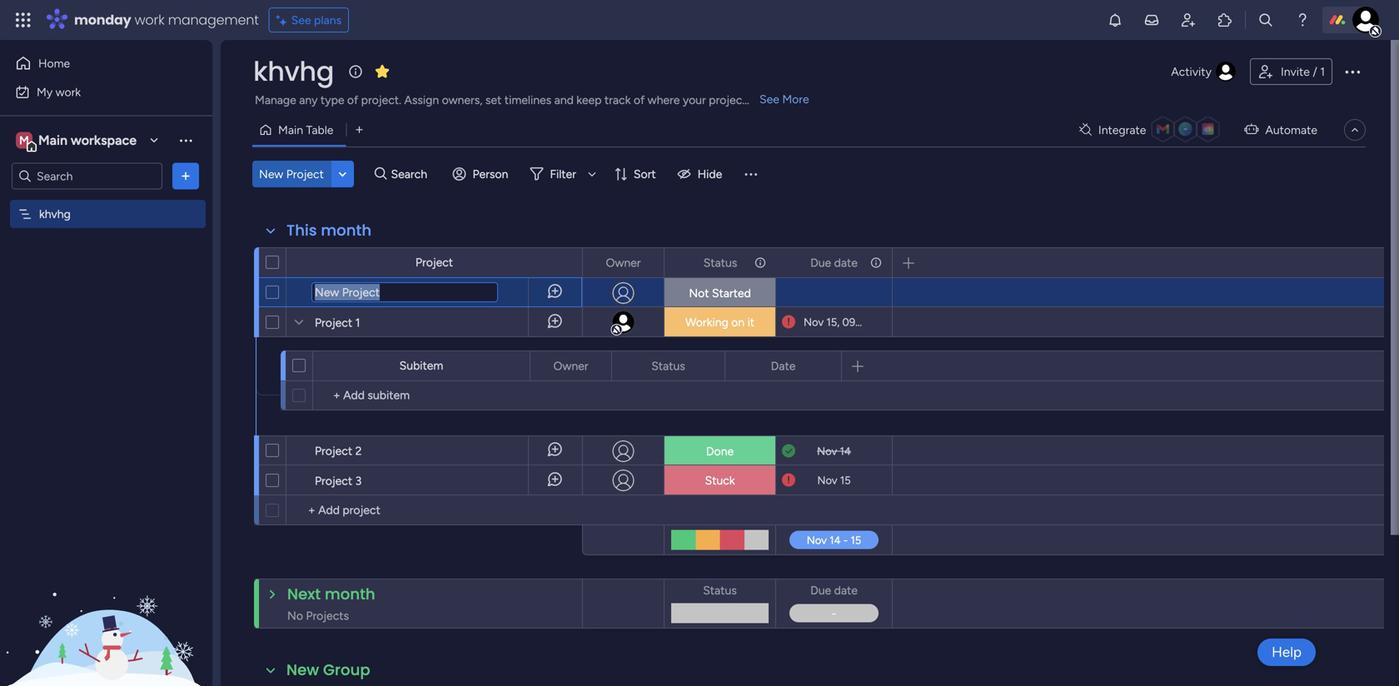 Task type: describe. For each thing, give the bounding box(es) containing it.
add view image
[[356, 124, 363, 136]]

next month
[[287, 584, 375, 605]]

track
[[605, 93, 631, 107]]

menu image
[[742, 166, 759, 182]]

14
[[840, 445, 851, 458]]

filter
[[550, 167, 576, 181]]

automate
[[1266, 123, 1318, 137]]

see for see more
[[760, 92, 780, 106]]

arrow down image
[[582, 164, 602, 184]]

home button
[[10, 50, 179, 77]]

invite / 1 button
[[1250, 58, 1333, 85]]

inbox image
[[1144, 12, 1160, 28]]

work for my
[[56, 85, 81, 99]]

owner for status options image
[[553, 359, 588, 373]]

new for new project
[[259, 167, 283, 181]]

activity
[[1171, 65, 1212, 79]]

project inside button
[[286, 167, 324, 181]]

main for main table
[[278, 123, 303, 137]]

remove from favorites image
[[374, 63, 391, 80]]

invite / 1
[[1281, 65, 1325, 79]]

2 vertical spatial status field
[[699, 581, 741, 600]]

and
[[554, 93, 574, 107]]

15
[[840, 474, 851, 487]]

see plans button
[[269, 7, 349, 32]]

project.
[[361, 93, 401, 107]]

options image for due date
[[869, 249, 880, 277]]

month for next month
[[325, 584, 375, 605]]

monday work management
[[74, 10, 259, 29]]

timelines
[[505, 93, 552, 107]]

management
[[168, 10, 259, 29]]

v2 overdue deadline image
[[782, 473, 795, 489]]

more
[[782, 92, 809, 106]]

options image for status
[[588, 352, 600, 380]]

autopilot image
[[1245, 118, 1259, 140]]

help button
[[1258, 639, 1316, 666]]

nov for nov 15
[[817, 474, 838, 487]]

09:00
[[842, 316, 872, 329]]

Date field
[[767, 357, 800, 375]]

owner field for status options image
[[549, 357, 593, 375]]

+ Add project text field
[[295, 501, 575, 521]]

1 due date field from the top
[[806, 254, 862, 272]]

1 vertical spatial options image
[[177, 168, 194, 185]]

lottie animation image
[[0, 518, 212, 686]]

filter button
[[523, 161, 602, 187]]

working on it
[[685, 315, 755, 329]]

2 of from the left
[[634, 93, 645, 107]]

select product image
[[15, 12, 32, 28]]

date
[[771, 359, 796, 373]]

your
[[683, 93, 706, 107]]

project for project
[[416, 255, 453, 269]]

new group
[[287, 660, 370, 681]]

1 due from the top
[[811, 256, 831, 270]]

main for main workspace
[[38, 132, 68, 148]]

on
[[731, 315, 745, 329]]

see plans
[[291, 13, 342, 27]]

2 due from the top
[[811, 583, 831, 598]]

sort
[[634, 167, 656, 181]]

working
[[685, 315, 729, 329]]

main table
[[278, 123, 334, 137]]

owner for the middle options image
[[606, 256, 641, 270]]

project for project 1
[[315, 316, 352, 330]]

v2 done deadline image
[[782, 444, 795, 459]]

started
[[712, 286, 751, 300]]

main table button
[[252, 117, 346, 143]]

see more
[[760, 92, 809, 106]]

2 date from the top
[[834, 583, 858, 598]]

new project
[[259, 167, 324, 181]]

project for project 2
[[315, 444, 352, 458]]

see for see plans
[[291, 13, 311, 27]]

+ Add subitem text field
[[322, 386, 496, 406]]

integrate
[[1099, 123, 1146, 137]]

it
[[748, 315, 755, 329]]

khvhg inside list box
[[39, 207, 71, 221]]

group
[[323, 660, 370, 681]]

1 horizontal spatial options image
[[641, 249, 652, 277]]

type
[[321, 93, 344, 107]]

status field for options icon to the middle
[[699, 254, 742, 272]]

3
[[355, 474, 362, 488]]

This month field
[[282, 220, 376, 242]]

my work
[[37, 85, 81, 99]]

project
[[709, 93, 747, 107]]



Task type: locate. For each thing, give the bounding box(es) containing it.
Search field
[[387, 162, 437, 186]]

15,
[[827, 316, 840, 329]]

0 horizontal spatial options image
[[588, 352, 600, 380]]

khvhg up any
[[253, 53, 334, 90]]

options image up it
[[753, 249, 765, 277]]

nov for nov 14
[[817, 445, 837, 458]]

work
[[135, 10, 165, 29], [56, 85, 81, 99]]

my work button
[[10, 79, 179, 105]]

0 horizontal spatial see
[[291, 13, 311, 27]]

1 vertical spatial new
[[287, 660, 319, 681]]

v2 search image
[[375, 165, 387, 183]]

due
[[811, 256, 831, 270], [811, 583, 831, 598]]

collapse board header image
[[1349, 123, 1362, 137]]

1 horizontal spatial new
[[287, 660, 319, 681]]

workspace options image
[[177, 132, 194, 148]]

person button
[[446, 161, 518, 187]]

new left group
[[287, 660, 319, 681]]

options image right /
[[1343, 62, 1363, 82]]

options image down workspace options icon
[[177, 168, 194, 185]]

hide
[[698, 167, 722, 181]]

1 inside 'button'
[[1320, 65, 1325, 79]]

1 vertical spatial due date field
[[806, 581, 862, 600]]

2 horizontal spatial options image
[[869, 249, 880, 277]]

0 horizontal spatial 1
[[355, 316, 360, 330]]

main left table
[[278, 123, 303, 137]]

month
[[321, 220, 372, 241], [325, 584, 375, 605]]

manage any type of project. assign owners, set timelines and keep track of where your project stands.
[[255, 93, 787, 107]]

see left plans
[[291, 13, 311, 27]]

Due date field
[[806, 254, 862, 272], [806, 581, 862, 600]]

project 2
[[315, 444, 362, 458]]

nov left '15'
[[817, 474, 838, 487]]

new
[[259, 167, 283, 181], [287, 660, 319, 681]]

1 horizontal spatial owner
[[606, 256, 641, 270]]

2 vertical spatial nov
[[817, 474, 838, 487]]

1 vertical spatial due date
[[811, 583, 858, 598]]

khvhg
[[253, 53, 334, 90], [39, 207, 71, 221]]

main right the workspace image
[[38, 132, 68, 148]]

new inside button
[[259, 167, 283, 181]]

search everything image
[[1258, 12, 1274, 28]]

main inside workspace selection element
[[38, 132, 68, 148]]

next
[[287, 584, 321, 605]]

due date for 1st the due date field from the top
[[811, 256, 858, 270]]

person
[[473, 167, 508, 181]]

1 vertical spatial nov
[[817, 445, 837, 458]]

this
[[287, 220, 317, 241]]

nov 14
[[817, 445, 851, 458]]

1 of from the left
[[347, 93, 358, 107]]

main workspace
[[38, 132, 137, 148]]

1 vertical spatial khvhg
[[39, 207, 71, 221]]

subitem
[[400, 359, 443, 373]]

0 horizontal spatial owner
[[553, 359, 588, 373]]

0 vertical spatial nov
[[804, 316, 824, 329]]

sort button
[[607, 161, 666, 187]]

main
[[278, 123, 303, 137], [38, 132, 68, 148]]

Next month field
[[283, 584, 380, 605]]

1 date from the top
[[834, 256, 858, 270]]

1 horizontal spatial khvhg
[[253, 53, 334, 90]]

2 vertical spatial status
[[703, 583, 737, 598]]

gary orlando image
[[1353, 7, 1379, 33]]

1 vertical spatial status
[[652, 359, 685, 373]]

keep
[[577, 93, 602, 107]]

month right 'this'
[[321, 220, 372, 241]]

lottie animation element
[[0, 518, 212, 686]]

0 vertical spatial due date
[[811, 256, 858, 270]]

1 vertical spatial status field
[[647, 357, 690, 375]]

0 horizontal spatial of
[[347, 93, 358, 107]]

0 horizontal spatial owner field
[[549, 357, 593, 375]]

new for new group
[[287, 660, 319, 681]]

m
[[19, 133, 29, 147]]

1 horizontal spatial options image
[[753, 249, 765, 277]]

new inside field
[[287, 660, 319, 681]]

any
[[299, 93, 318, 107]]

2 horizontal spatial options image
[[1343, 62, 1363, 82]]

0 vertical spatial work
[[135, 10, 165, 29]]

1 horizontal spatial see
[[760, 92, 780, 106]]

see more link
[[758, 91, 811, 107]]

New Group field
[[282, 660, 375, 681]]

work inside my work 'button'
[[56, 85, 81, 99]]

workspace
[[71, 132, 137, 148]]

new down main table button
[[259, 167, 283, 181]]

monday
[[74, 10, 131, 29]]

0 horizontal spatial options image
[[177, 168, 194, 185]]

0 vertical spatial khvhg
[[253, 53, 334, 90]]

status for status field corresponding to status options image
[[652, 359, 685, 373]]

date
[[834, 256, 858, 270], [834, 583, 858, 598]]

1 horizontal spatial owner field
[[602, 254, 645, 272]]

stands.
[[750, 93, 787, 107]]

stuck
[[705, 474, 735, 488]]

Search in workspace field
[[35, 167, 139, 186]]

main inside main table button
[[278, 123, 303, 137]]

my
[[37, 85, 53, 99]]

of
[[347, 93, 358, 107], [634, 93, 645, 107]]

options image
[[641, 249, 652, 277], [869, 249, 880, 277], [588, 352, 600, 380]]

owner field for the middle options image
[[602, 254, 645, 272]]

option
[[0, 199, 212, 202]]

nov
[[804, 316, 824, 329], [817, 445, 837, 458], [817, 474, 838, 487]]

1 vertical spatial due
[[811, 583, 831, 598]]

nov for nov 15, 09:00 am
[[804, 316, 824, 329]]

workspace selection element
[[16, 130, 139, 152]]

0 horizontal spatial main
[[38, 132, 68, 148]]

nov 15, 09:00 am
[[804, 316, 891, 329]]

1 vertical spatial see
[[760, 92, 780, 106]]

month right next
[[325, 584, 375, 605]]

hide button
[[671, 161, 732, 187]]

column information image
[[754, 256, 767, 269]]

due date
[[811, 256, 858, 270], [811, 583, 858, 598]]

Owner field
[[602, 254, 645, 272], [549, 357, 593, 375]]

status field for status options image
[[647, 357, 690, 375]]

work right my
[[56, 85, 81, 99]]

where
[[648, 93, 680, 107]]

1 vertical spatial work
[[56, 85, 81, 99]]

apps image
[[1217, 12, 1234, 28]]

khvhg field
[[249, 53, 338, 90]]

1 horizontal spatial 1
[[1320, 65, 1325, 79]]

0 vertical spatial due
[[811, 256, 831, 270]]

table
[[306, 123, 334, 137]]

month for this month
[[321, 220, 372, 241]]

0 vertical spatial 1
[[1320, 65, 1325, 79]]

khvhg down search in workspace field
[[39, 207, 71, 221]]

assign
[[404, 93, 439, 107]]

1 horizontal spatial of
[[634, 93, 645, 107]]

activity button
[[1165, 58, 1244, 85]]

status for status field corresponding to options icon to the middle
[[704, 256, 737, 270]]

options image
[[1343, 62, 1363, 82], [177, 168, 194, 185], [753, 249, 765, 277]]

manage
[[255, 93, 296, 107]]

nov 15
[[817, 474, 851, 487]]

0 horizontal spatial work
[[56, 85, 81, 99]]

0 horizontal spatial new
[[259, 167, 283, 181]]

see
[[291, 13, 311, 27], [760, 92, 780, 106]]

status
[[704, 256, 737, 270], [652, 359, 685, 373], [703, 583, 737, 598]]

done
[[706, 444, 734, 459]]

0 horizontal spatial khvhg
[[39, 207, 71, 221]]

0 vertical spatial due date field
[[806, 254, 862, 272]]

1 due date from the top
[[811, 256, 858, 270]]

plans
[[314, 13, 342, 27]]

am
[[875, 316, 891, 329]]

Status field
[[699, 254, 742, 272], [647, 357, 690, 375], [699, 581, 741, 600]]

0 vertical spatial date
[[834, 256, 858, 270]]

0 vertical spatial status
[[704, 256, 737, 270]]

1 horizontal spatial work
[[135, 10, 165, 29]]

status for bottommost status field
[[703, 583, 737, 598]]

2 due date field from the top
[[806, 581, 862, 600]]

project 3
[[315, 474, 362, 488]]

see left more
[[760, 92, 780, 106]]

invite members image
[[1180, 12, 1197, 28]]

1 vertical spatial 1
[[355, 316, 360, 330]]

invite
[[1281, 65, 1310, 79]]

0 vertical spatial owner
[[606, 256, 641, 270]]

of right type
[[347, 93, 358, 107]]

1 horizontal spatial main
[[278, 123, 303, 137]]

see inside button
[[291, 13, 311, 27]]

1 vertical spatial month
[[325, 584, 375, 605]]

1 vertical spatial owner
[[553, 359, 588, 373]]

1
[[1320, 65, 1325, 79], [355, 316, 360, 330]]

help
[[1272, 644, 1302, 661]]

dapulse integrations image
[[1079, 124, 1092, 136]]

help image
[[1294, 12, 1311, 28]]

owner
[[606, 256, 641, 270], [553, 359, 588, 373]]

project
[[286, 167, 324, 181], [416, 255, 453, 269], [315, 316, 352, 330], [315, 444, 352, 458], [315, 474, 352, 488]]

workspace image
[[16, 131, 32, 150]]

home
[[38, 56, 70, 70]]

0 vertical spatial see
[[291, 13, 311, 27]]

due date for second the due date field from the top of the page
[[811, 583, 858, 598]]

not
[[689, 286, 709, 300]]

notifications image
[[1107, 12, 1124, 28]]

work right monday
[[135, 10, 165, 29]]

this month
[[287, 220, 372, 241]]

None field
[[312, 283, 497, 302]]

nov left 14
[[817, 445, 837, 458]]

1 vertical spatial date
[[834, 583, 858, 598]]

0 vertical spatial status field
[[699, 254, 742, 272]]

0 vertical spatial new
[[259, 167, 283, 181]]

0 vertical spatial owner field
[[602, 254, 645, 272]]

1 vertical spatial owner field
[[549, 357, 593, 375]]

khvhg list box
[[0, 197, 212, 453]]

/
[[1313, 65, 1318, 79]]

of right track
[[634, 93, 645, 107]]

column information image
[[870, 256, 883, 269]]

0 vertical spatial month
[[321, 220, 372, 241]]

show board description image
[[346, 63, 366, 80]]

project for project 3
[[315, 474, 352, 488]]

not started
[[689, 286, 751, 300]]

project 1
[[315, 316, 360, 330]]

work for monday
[[135, 10, 165, 29]]

v2 overdue deadline image
[[782, 314, 795, 330]]

2
[[355, 444, 362, 458]]

nov left 15,
[[804, 316, 824, 329]]

owners,
[[442, 93, 483, 107]]

angle down image
[[339, 168, 347, 180]]

set
[[486, 93, 502, 107]]

0 vertical spatial options image
[[1343, 62, 1363, 82]]

2 due date from the top
[[811, 583, 858, 598]]

new project button
[[252, 161, 331, 187]]

2 vertical spatial options image
[[753, 249, 765, 277]]



Task type: vqa. For each thing, say whether or not it's contained in the screenshot.
'system'
no



